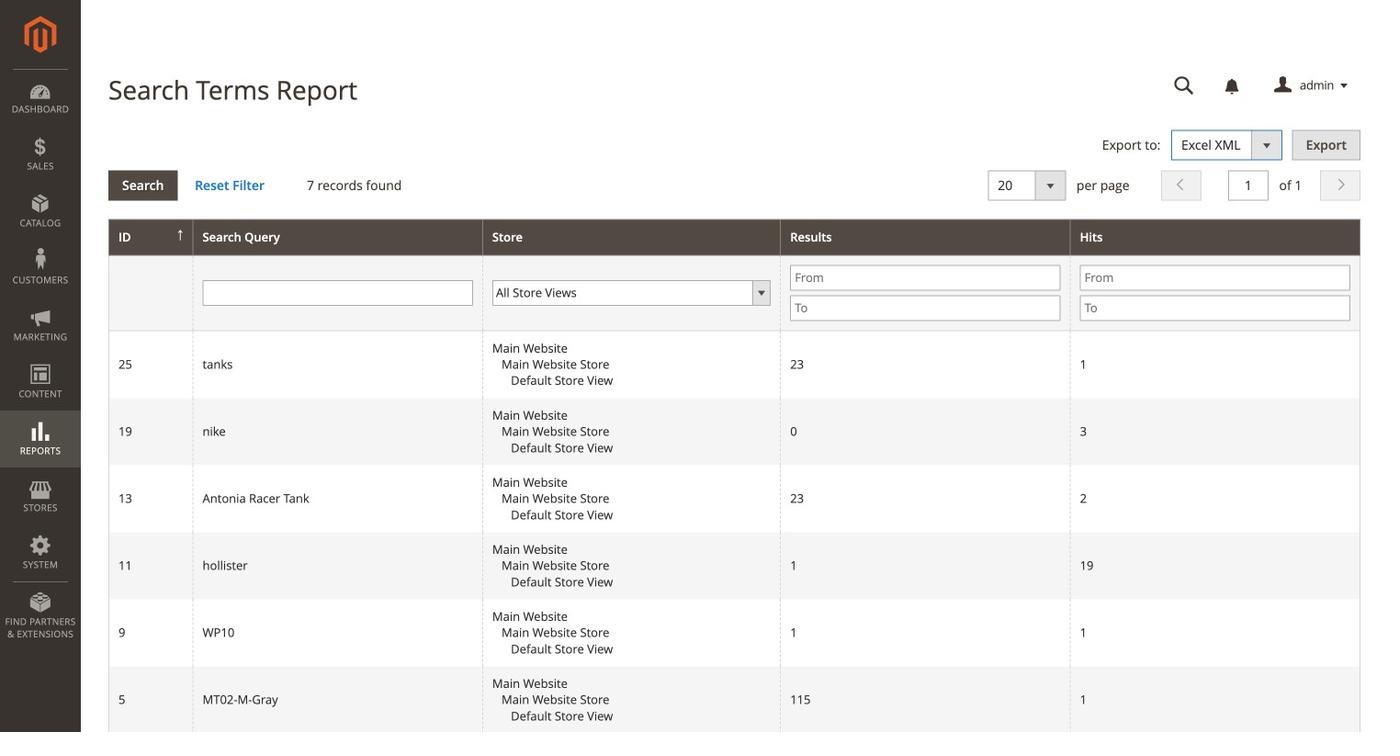 Task type: locate. For each thing, give the bounding box(es) containing it.
From text field
[[791, 265, 1061, 291], [1081, 265, 1351, 291]]

menu bar
[[0, 69, 81, 650]]

None text field
[[1229, 171, 1269, 201], [203, 280, 473, 306], [1229, 171, 1269, 201], [203, 280, 473, 306]]

0 horizontal spatial from text field
[[791, 265, 1061, 291]]

from text field up to text field
[[791, 265, 1061, 291]]

2 from text field from the left
[[1081, 265, 1351, 291]]

None text field
[[1162, 70, 1208, 102]]

1 from text field from the left
[[791, 265, 1061, 291]]

1 horizontal spatial from text field
[[1081, 265, 1351, 291]]

To text field
[[791, 295, 1061, 321]]

from text field up to text box
[[1081, 265, 1351, 291]]



Task type: describe. For each thing, give the bounding box(es) containing it.
from text field for to text box
[[1081, 265, 1351, 291]]

To text field
[[1081, 295, 1351, 321]]

magento admin panel image
[[24, 16, 57, 53]]

from text field for to text field
[[791, 265, 1061, 291]]



Task type: vqa. For each thing, say whether or not it's contained in the screenshot.
text box
yes



